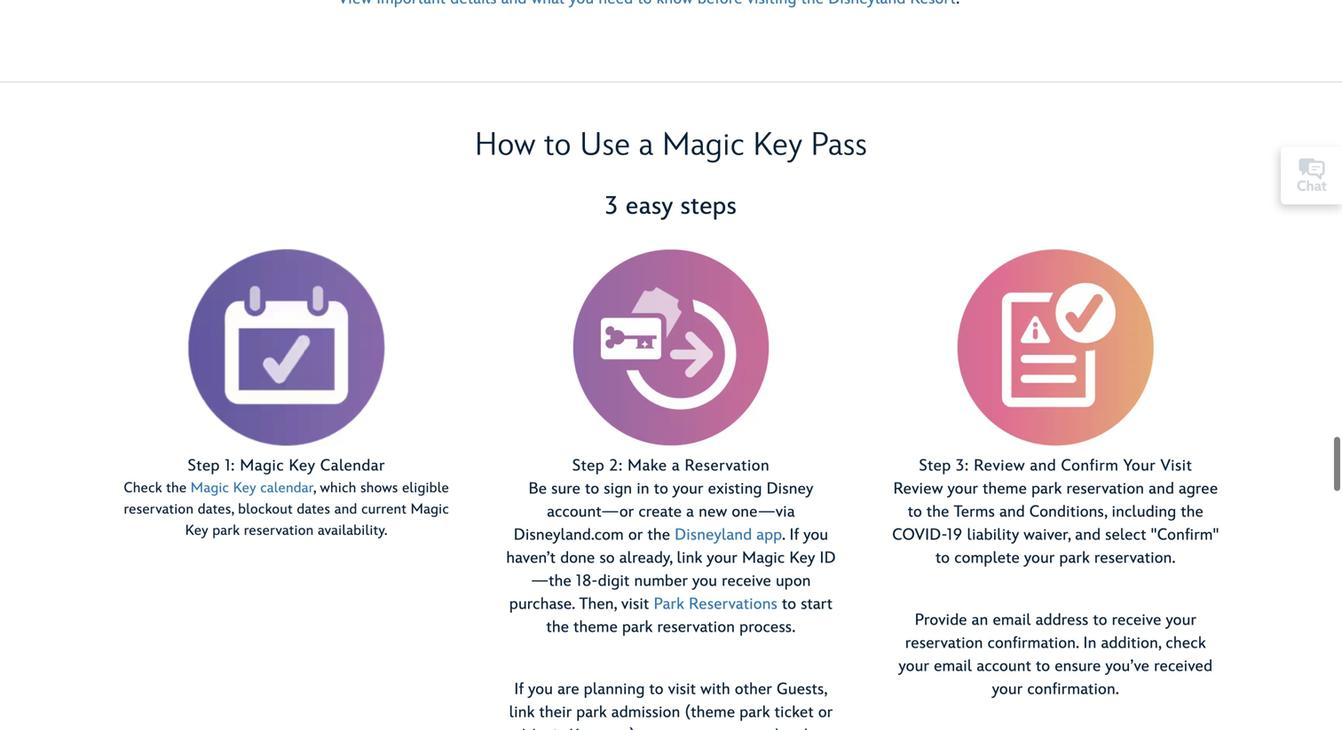 Task type: locate. For each thing, give the bounding box(es) containing it.
step for step 1: magic key calendar
[[188, 457, 220, 476]]

link down disneyland at the bottom right of the page
[[677, 549, 703, 568]]

and down conditions,
[[1076, 526, 1101, 545]]

visit down 'digit'
[[622, 595, 650, 614]]

key up upon
[[790, 549, 816, 568]]

dates,
[[198, 501, 234, 519]]

account down an
[[977, 658, 1032, 677]]

magic down app on the right
[[742, 549, 785, 568]]

3
[[605, 192, 619, 222]]

select
[[1106, 526, 1147, 545]]

if right .
[[790, 526, 799, 545]]

.
[[783, 526, 785, 545]]

to up "in"
[[1094, 611, 1108, 630]]

park down number
[[623, 618, 653, 638]]

calendar
[[320, 457, 385, 476]]

confirmation. down ensure
[[1028, 681, 1120, 700]]

1 horizontal spatial or
[[819, 704, 833, 723]]

park reservations
[[654, 595, 778, 614]]

reservation down park reservations
[[658, 618, 735, 638]]

pass)
[[600, 727, 636, 731]]

and up liability
[[1000, 503, 1026, 522]]

3:
[[957, 457, 970, 476]]

receive inside provide an email address to receive your reservation confirmation. in addition, check your email account to ensure you've received your confirmation.
[[1113, 611, 1162, 630]]

1 vertical spatial review
[[894, 480, 944, 499]]

step 1: magic key calendar
[[188, 457, 385, 476]]

if
[[790, 526, 799, 545], [515, 681, 524, 700]]

park
[[654, 595, 685, 614]]

visit inside if you are planning to visit with other guests, link their park admission (theme park ticket or magic key pass) to your account and ma
[[669, 681, 696, 700]]

visit left the with
[[669, 681, 696, 700]]

a for reservation
[[672, 457, 680, 476]]

disneyland
[[675, 526, 752, 545]]

you've
[[1106, 658, 1150, 677]]

receive up addition,
[[1113, 611, 1162, 630]]

link inside if you are planning to visit with other guests, link their park admission (theme park ticket or magic key pass) to your account and ma
[[509, 704, 535, 723]]

you inside if you are planning to visit with other guests, link their park admission (theme park ticket or magic key pass) to your account and ma
[[529, 681, 553, 700]]

make
[[628, 457, 667, 476]]

to start the theme park reservation process.
[[547, 595, 833, 638]]

reservation down confirm
[[1067, 480, 1145, 499]]

1 vertical spatial receive
[[1113, 611, 1162, 630]]

link left their
[[509, 704, 535, 723]]

magic up magic key calendar link
[[240, 457, 284, 476]]

including
[[1112, 503, 1177, 522]]

1 horizontal spatial step
[[573, 457, 605, 476]]

0 horizontal spatial visit
[[622, 595, 650, 614]]

magic inside , which shows eligible reservation dates, blockout dates and current magic key park reservation availability.
[[411, 501, 449, 519]]

the inside the to start the theme park reservation process.
[[547, 618, 569, 638]]

to down 19 on the right bottom
[[936, 549, 950, 568]]

your inside . if you haven't done so already, link your magic key id —the 18-digit number you receive upon purchase. then, visit
[[707, 549, 738, 568]]

review right 3:
[[974, 457, 1026, 476]]

theme up terms
[[983, 480, 1028, 499]]

1 horizontal spatial visit
[[669, 681, 696, 700]]

your
[[1124, 457, 1156, 476]]

purchase.
[[510, 595, 575, 614]]

0 vertical spatial visit
[[622, 595, 650, 614]]

0 vertical spatial review
[[974, 457, 1026, 476]]

0 horizontal spatial you
[[529, 681, 553, 700]]

key down their
[[569, 727, 595, 731]]

be sure to sign in to your existing disney account—or create a new one—via disneyland.com or the
[[514, 480, 814, 545]]

your inside if you are planning to visit with other guests, link their park admission (theme park ticket or magic key pass) to your account and ma
[[659, 727, 690, 731]]

0 vertical spatial link
[[677, 549, 703, 568]]

0 vertical spatial or
[[629, 526, 643, 545]]

a right "make"
[[672, 457, 680, 476]]

1 step from the left
[[188, 457, 220, 476]]

theme down then,
[[574, 618, 618, 638]]

1 vertical spatial confirmation.
[[1028, 681, 1120, 700]]

and up availability.
[[335, 501, 357, 519]]

0 horizontal spatial account
[[694, 727, 749, 731]]

2 horizontal spatial a
[[687, 503, 695, 522]]

0 horizontal spatial or
[[629, 526, 643, 545]]

account down (theme
[[694, 727, 749, 731]]

to inside the to start the theme park reservation process.
[[782, 595, 797, 614]]

then,
[[580, 595, 617, 614]]

1 horizontal spatial you
[[693, 572, 718, 591]]

step for step 3: review and confirm your visit
[[919, 457, 952, 476]]

1 vertical spatial theme
[[574, 618, 618, 638]]

the down purchase.
[[547, 618, 569, 638]]

or up already, at the bottom of page
[[629, 526, 643, 545]]

1 vertical spatial you
[[693, 572, 718, 591]]

the
[[166, 480, 187, 497], [927, 503, 950, 522], [1181, 503, 1204, 522], [648, 526, 671, 545], [547, 618, 569, 638]]

2 horizontal spatial step
[[919, 457, 952, 476]]

1 vertical spatial visit
[[669, 681, 696, 700]]

or right ticket in the right bottom of the page
[[819, 704, 833, 723]]

to down upon
[[782, 595, 797, 614]]

disney
[[767, 480, 814, 499]]

3 step from the left
[[919, 457, 952, 476]]

other
[[735, 681, 773, 700]]

18-
[[576, 572, 598, 591]]

step left 1:
[[188, 457, 220, 476]]

0 horizontal spatial email
[[934, 658, 973, 677]]

2 step from the left
[[573, 457, 605, 476]]

1 vertical spatial if
[[515, 681, 524, 700]]

if inside if you are planning to visit with other guests, link their park admission (theme park ticket or magic key pass) to your account and ma
[[515, 681, 524, 700]]

1 horizontal spatial link
[[677, 549, 703, 568]]

with
[[701, 681, 731, 700]]

2 vertical spatial you
[[529, 681, 553, 700]]

email down provide
[[934, 658, 973, 677]]

1 horizontal spatial account
[[977, 658, 1032, 677]]

magic
[[663, 126, 745, 165], [240, 457, 284, 476], [191, 480, 229, 497], [411, 501, 449, 519], [742, 549, 785, 568], [522, 727, 565, 731]]

a
[[639, 126, 654, 165], [672, 457, 680, 476], [687, 503, 695, 522]]

reservation down provide
[[906, 634, 984, 654]]

park inside , which shows eligible reservation dates, blockout dates and current magic key park reservation availability.
[[213, 523, 240, 540]]

terms
[[954, 503, 996, 522]]

1 horizontal spatial email
[[993, 611, 1032, 630]]

0 vertical spatial a
[[639, 126, 654, 165]]

to down admission
[[640, 727, 655, 731]]

0 vertical spatial you
[[804, 526, 829, 545]]

a left new
[[687, 503, 695, 522]]

magic down their
[[522, 727, 565, 731]]

you up their
[[529, 681, 553, 700]]

step left 3:
[[919, 457, 952, 476]]

a inside the be sure to sign in to your existing disney account—or create a new one—via disneyland.com or the
[[687, 503, 695, 522]]

0 horizontal spatial receive
[[722, 572, 772, 591]]

key
[[753, 126, 803, 165], [289, 457, 316, 476], [233, 480, 256, 497], [185, 523, 209, 540], [790, 549, 816, 568], [569, 727, 595, 731]]

visit inside . if you haven't done so already, link your magic key id —the 18-digit number you receive upon purchase. then, visit
[[622, 595, 650, 614]]

check the magic key calendar
[[124, 480, 313, 497]]

1 vertical spatial link
[[509, 704, 535, 723]]

which
[[320, 480, 357, 497]]

0 vertical spatial receive
[[722, 572, 772, 591]]

1:
[[225, 457, 235, 476]]

reservations
[[689, 595, 778, 614]]

0 horizontal spatial step
[[188, 457, 220, 476]]

1 horizontal spatial receive
[[1113, 611, 1162, 630]]

steps
[[681, 192, 737, 222]]

disneyland.com
[[514, 526, 624, 545]]

chat
[[1298, 178, 1328, 195]]

a right use
[[639, 126, 654, 165]]

confirmation. down 'address'
[[988, 634, 1079, 654]]

receive up reservations
[[722, 572, 772, 591]]

step left 2:
[[573, 457, 605, 476]]

0 horizontal spatial a
[[639, 126, 654, 165]]

you up the id
[[804, 526, 829, 545]]

0 vertical spatial account
[[977, 658, 1032, 677]]

1 horizontal spatial a
[[672, 457, 680, 476]]

0 horizontal spatial if
[[515, 681, 524, 700]]

sure
[[552, 480, 581, 499]]

2 vertical spatial a
[[687, 503, 695, 522]]

be
[[529, 480, 547, 499]]

1 vertical spatial a
[[672, 457, 680, 476]]

the down create
[[648, 526, 671, 545]]

email right an
[[993, 611, 1032, 630]]

in
[[637, 480, 650, 499]]

and down ticket in the right bottom of the page
[[753, 727, 779, 731]]

magic key calendar link
[[191, 480, 313, 497]]

reservation
[[685, 457, 770, 476]]

and inside if you are planning to visit with other guests, link their park admission (theme park ticket or magic key pass) to your account and ma
[[753, 727, 779, 731]]

0 horizontal spatial link
[[509, 704, 535, 723]]

to left ensure
[[1036, 658, 1051, 677]]

you up park reservations
[[693, 572, 718, 591]]

theme inside review your theme park reservation and agree to the terms and conditions, including the covid-19 liability waiver, and select "confirm" to complete your park reservation.
[[983, 480, 1028, 499]]

account—or
[[547, 503, 634, 522]]

the down agree
[[1181, 503, 1204, 522]]

address
[[1036, 611, 1089, 630]]

0 horizontal spatial theme
[[574, 618, 618, 638]]

account
[[977, 658, 1032, 677], [694, 727, 749, 731]]

liability
[[968, 526, 1020, 545]]

1 horizontal spatial theme
[[983, 480, 1028, 499]]

sign
[[604, 480, 633, 499]]

1 horizontal spatial if
[[790, 526, 799, 545]]

reservation inside review your theme park reservation and agree to the terms and conditions, including the covid-19 liability waiver, and select "confirm" to complete your park reservation.
[[1067, 480, 1145, 499]]

(theme
[[685, 704, 736, 723]]

confirmation.
[[988, 634, 1079, 654], [1028, 681, 1120, 700]]

magic down eligible
[[411, 501, 449, 519]]

0 vertical spatial theme
[[983, 480, 1028, 499]]

park down other
[[740, 704, 771, 723]]

and inside , which shows eligible reservation dates, blockout dates and current magic key park reservation availability.
[[335, 501, 357, 519]]

visit
[[1161, 457, 1193, 476]]

disneyland app link
[[675, 526, 783, 545]]

ticket
[[775, 704, 814, 723]]

key down the dates,
[[185, 523, 209, 540]]

theme
[[983, 480, 1028, 499], [574, 618, 618, 638]]

step 2: make a reservation
[[573, 457, 770, 476]]

account inside provide an email address to receive your reservation confirmation. in addition, check your email account to ensure you've received your confirmation.
[[977, 658, 1032, 677]]

if left are
[[515, 681, 524, 700]]

ensure
[[1055, 658, 1102, 677]]

0 horizontal spatial review
[[894, 480, 944, 499]]

park down the dates,
[[213, 523, 240, 540]]

you
[[804, 526, 829, 545], [693, 572, 718, 591], [529, 681, 553, 700]]

easy
[[626, 192, 674, 222]]

create
[[639, 503, 682, 522]]

and down visit
[[1149, 480, 1175, 499]]

1 vertical spatial or
[[819, 704, 833, 723]]

your
[[673, 480, 704, 499], [948, 480, 979, 499], [707, 549, 738, 568], [1025, 549, 1055, 568], [1167, 611, 1197, 630], [899, 658, 930, 677], [993, 681, 1023, 700], [659, 727, 690, 731]]

to
[[544, 126, 572, 165], [585, 480, 600, 499], [654, 480, 669, 499], [908, 503, 923, 522], [936, 549, 950, 568], [782, 595, 797, 614], [1094, 611, 1108, 630], [1036, 658, 1051, 677], [650, 681, 664, 700], [640, 727, 655, 731]]

link inside . if you haven't done so already, link your magic key id —the 18-digit number you receive upon purchase. then, visit
[[677, 549, 703, 568]]

review up the covid-
[[894, 480, 944, 499]]

1 vertical spatial account
[[694, 727, 749, 731]]

account inside if you are planning to visit with other guests, link their park admission (theme park ticket or magic key pass) to your account and ma
[[694, 727, 749, 731]]

0 vertical spatial if
[[790, 526, 799, 545]]

if you are planning to visit with other guests, link their park admission (theme park ticket or magic key pass) to your account and ma
[[509, 681, 833, 731]]



Task type: vqa. For each thing, say whether or not it's contained in the screenshot.
United
no



Task type: describe. For each thing, give the bounding box(es) containing it.
review your theme park reservation and agree to the terms and conditions, including the covid-19 liability waiver, and select "confirm" to complete your park reservation.
[[893, 480, 1220, 568]]

disneyland app
[[675, 526, 783, 545]]

2 horizontal spatial you
[[804, 526, 829, 545]]

1 horizontal spatial review
[[974, 457, 1026, 476]]

magic up the dates,
[[191, 480, 229, 497]]

check
[[124, 480, 162, 497]]

current
[[362, 501, 407, 519]]

19
[[947, 526, 963, 545]]

theme inside the to start the theme park reservation process.
[[574, 618, 618, 638]]

key up ,
[[289, 457, 316, 476]]

blockout
[[238, 501, 293, 519]]

magic inside if you are planning to visit with other guests, link their park admission (theme park ticket or magic key pass) to your account and ma
[[522, 727, 565, 731]]

one—via
[[732, 503, 796, 522]]

pass
[[811, 126, 868, 165]]

reservation down check
[[124, 501, 194, 519]]

park down step 3: review and confirm your visit
[[1032, 480, 1063, 499]]

existing
[[708, 480, 763, 499]]

magic inside . if you haven't done so already, link your magic key id —the 18-digit number you receive upon purchase. then, visit
[[742, 549, 785, 568]]

already,
[[620, 549, 673, 568]]

park up pass)
[[577, 704, 607, 723]]

number
[[635, 572, 688, 591]]

reservation inside provide an email address to receive your reservation confirmation. in addition, check your email account to ensure you've received your confirmation.
[[906, 634, 984, 654]]

guests,
[[777, 681, 828, 700]]

new
[[699, 503, 728, 522]]

reservation.
[[1095, 549, 1176, 568]]

covid-
[[893, 526, 947, 545]]

. if you haven't done so already, link your magic key id —the 18-digit number you receive upon purchase. then, visit
[[507, 526, 836, 614]]

or inside the be sure to sign in to your existing disney account—or create a new one—via disneyland.com or the
[[629, 526, 643, 545]]

key inside if you are planning to visit with other guests, link their park admission (theme park ticket or magic key pass) to your account and ma
[[569, 727, 595, 731]]

a for magic
[[639, 126, 654, 165]]

key left "pass"
[[753, 126, 803, 165]]

to left use
[[544, 126, 572, 165]]

—the
[[531, 572, 572, 591]]

upon
[[776, 572, 811, 591]]

reservation inside the to start the theme park reservation process.
[[658, 618, 735, 638]]

, which shows eligible reservation dates, blockout dates and current magic key park reservation availability.
[[124, 480, 449, 540]]

1 vertical spatial email
[[934, 658, 973, 677]]

id
[[820, 549, 836, 568]]

to up admission
[[650, 681, 664, 700]]

digit
[[598, 572, 630, 591]]

dates
[[297, 501, 331, 519]]

and left confirm
[[1031, 457, 1057, 476]]

2:
[[610, 457, 623, 476]]

provide an email address to receive your reservation confirmation. in addition, check your email account to ensure you've received your confirmation.
[[899, 611, 1213, 700]]

0 vertical spatial confirmation.
[[988, 634, 1079, 654]]

key down 1:
[[233, 480, 256, 497]]

review inside review your theme park reservation and agree to the terms and conditions, including the covid-19 liability waiver, and select "confirm" to complete your park reservation.
[[894, 480, 944, 499]]

confirm
[[1062, 457, 1119, 476]]

your inside the be sure to sign in to your existing disney account—or create a new one—via disneyland.com or the
[[673, 480, 704, 499]]

0 vertical spatial email
[[993, 611, 1032, 630]]

step for step 2: make a reservation
[[573, 457, 605, 476]]

app
[[757, 526, 783, 545]]

received
[[1155, 658, 1213, 677]]

"confirm"
[[1152, 526, 1220, 545]]

magic up steps
[[663, 126, 745, 165]]

so
[[600, 549, 615, 568]]

or inside if you are planning to visit with other guests, link their park admission (theme park ticket or magic key pass) to your account and ma
[[819, 704, 833, 723]]

an
[[972, 611, 989, 630]]

haven't
[[507, 549, 556, 568]]

done
[[561, 549, 595, 568]]

start
[[801, 595, 833, 614]]

eligible
[[402, 480, 449, 497]]

step 3: review and confirm your visit
[[919, 457, 1193, 476]]

receive inside . if you haven't done so already, link your magic key id —the 18-digit number you receive upon purchase. then, visit
[[722, 572, 772, 591]]

in
[[1084, 634, 1097, 654]]

availability.
[[318, 523, 388, 540]]

admission
[[612, 704, 681, 723]]

reservation down blockout
[[244, 523, 314, 540]]

park down waiver,
[[1060, 549, 1090, 568]]

conditions,
[[1030, 503, 1108, 522]]

park reservations link
[[654, 595, 778, 614]]

how
[[475, 126, 536, 165]]

are
[[558, 681, 580, 700]]

complete
[[955, 549, 1020, 568]]

process.
[[740, 618, 796, 638]]

how to use a magic key pass
[[475, 126, 868, 165]]

addition,
[[1102, 634, 1162, 654]]

3 easy steps
[[605, 192, 737, 222]]

to up account—or
[[585, 480, 600, 499]]

the up 19 on the right bottom
[[927, 503, 950, 522]]

to right the in
[[654, 480, 669, 499]]

park inside the to start the theme park reservation process.
[[623, 618, 653, 638]]

calendar
[[260, 480, 313, 497]]

shows
[[361, 480, 398, 497]]

use
[[580, 126, 631, 165]]

key inside , which shows eligible reservation dates, blockout dates and current magic key park reservation availability.
[[185, 523, 209, 540]]

check
[[1166, 634, 1207, 654]]

provide
[[915, 611, 968, 630]]

to up the covid-
[[908, 503, 923, 522]]

key inside . if you haven't done so already, link your magic key id —the 18-digit number you receive upon purchase. then, visit
[[790, 549, 816, 568]]

the right check
[[166, 480, 187, 497]]

waiver,
[[1024, 526, 1071, 545]]

agree
[[1179, 480, 1219, 499]]

the inside the be sure to sign in to your existing disney account—or create a new one—via disneyland.com or the
[[648, 526, 671, 545]]

if inside . if you haven't done so already, link your magic key id —the 18-digit number you receive upon purchase. then, visit
[[790, 526, 799, 545]]

,
[[313, 480, 316, 497]]

their
[[540, 704, 572, 723]]

planning
[[584, 681, 645, 700]]



